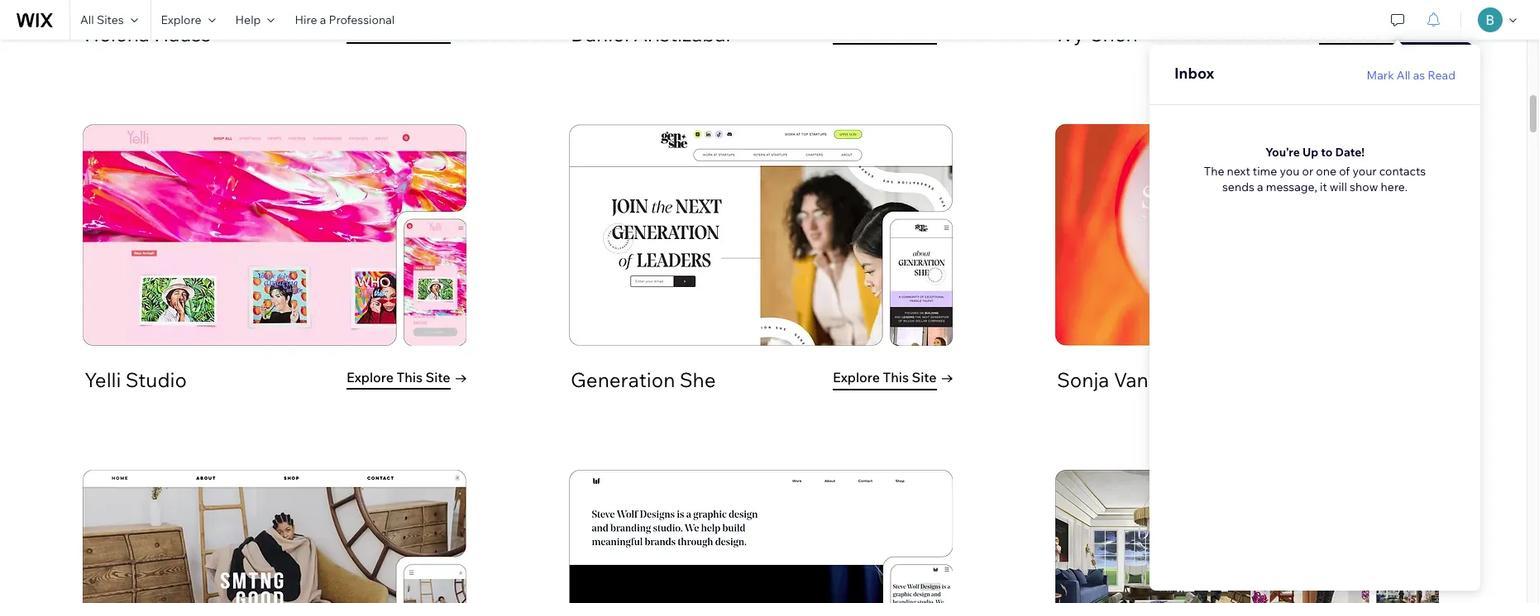 Task type: locate. For each thing, give the bounding box(es) containing it.
you're up to date! the next time you or one of your contacts sends a message, it will show here.
[[1204, 145, 1426, 194]]

sites
[[97, 12, 124, 27]]

mark all as read button
[[1367, 68, 1456, 83]]

a
[[320, 12, 326, 27], [1257, 180, 1264, 194]]

notifications
[[1405, 50, 1464, 62]]

hire a professional
[[295, 12, 395, 27]]

a inside you're up to date! the next time you or one of your contacts sends a message, it will show here.
[[1257, 180, 1264, 194]]

mark
[[1367, 68, 1394, 83]]

0 horizontal spatial a
[[320, 12, 326, 27]]

a right hire
[[320, 12, 326, 27]]

all sites
[[80, 12, 124, 27]]

date!
[[1336, 145, 1365, 160]]

a down time
[[1257, 180, 1264, 194]]

all
[[80, 12, 94, 27], [1397, 68, 1411, 83]]

0 vertical spatial all
[[80, 12, 94, 27]]

1 vertical spatial all
[[1397, 68, 1411, 83]]

1 vertical spatial a
[[1257, 180, 1264, 194]]

all left the sites
[[80, 12, 94, 27]]

up
[[1303, 145, 1319, 160]]

time
[[1253, 164, 1277, 179]]

1 horizontal spatial a
[[1257, 180, 1264, 194]]

mark all as read
[[1367, 68, 1456, 83]]

will
[[1330, 180, 1347, 194]]

professional
[[329, 12, 395, 27]]

all left as
[[1397, 68, 1411, 83]]



Task type: describe. For each thing, give the bounding box(es) containing it.
read
[[1428, 68, 1456, 83]]

contacts
[[1380, 164, 1426, 179]]

0 vertical spatial a
[[320, 12, 326, 27]]

inbox
[[1175, 64, 1215, 83]]

hire
[[295, 12, 317, 27]]

0 horizontal spatial all
[[80, 12, 94, 27]]

of
[[1339, 164, 1350, 179]]

explore
[[161, 12, 201, 27]]

to
[[1321, 145, 1333, 160]]

show
[[1350, 180, 1378, 194]]

it
[[1320, 180, 1327, 194]]

you're
[[1266, 145, 1300, 160]]

here.
[[1381, 180, 1408, 194]]

as
[[1413, 68, 1425, 83]]

help
[[235, 12, 261, 27]]

hire a professional link
[[285, 0, 405, 40]]

your
[[1353, 164, 1377, 179]]

or
[[1302, 164, 1314, 179]]

one
[[1316, 164, 1337, 179]]

1 horizontal spatial all
[[1397, 68, 1411, 83]]

sends
[[1223, 180, 1255, 194]]

help button
[[225, 0, 285, 40]]

the
[[1204, 164, 1225, 179]]

next
[[1227, 164, 1250, 179]]

message,
[[1266, 180, 1318, 194]]

you
[[1280, 164, 1300, 179]]



Task type: vqa. For each thing, say whether or not it's contained in the screenshot.
Mark
yes



